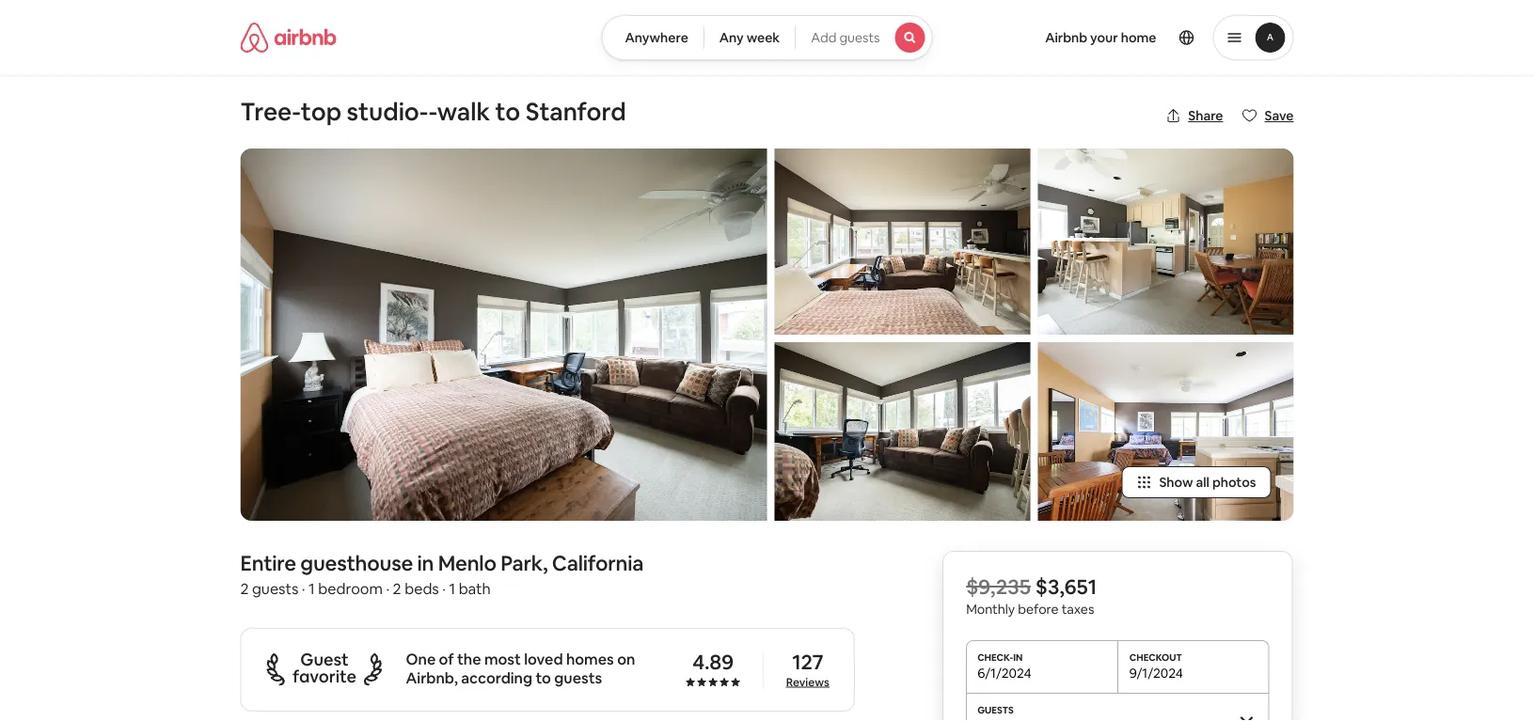 Task type: locate. For each thing, give the bounding box(es) containing it.
2 horizontal spatial ·
[[442, 579, 446, 598]]

2 2 from the left
[[393, 579, 401, 598]]

share
[[1188, 107, 1223, 124]]

2 vertical spatial guests
[[554, 669, 602, 688]]

0 horizontal spatial 2
[[240, 579, 249, 598]]

1 horizontal spatial 1
[[449, 579, 455, 598]]

$9,235
[[966, 574, 1031, 600]]

1 vertical spatial to
[[536, 669, 551, 688]]

· right beds
[[442, 579, 446, 598]]

airbnb your home
[[1045, 29, 1157, 46]]

0 vertical spatial guests
[[840, 29, 880, 46]]

photos
[[1212, 474, 1256, 491]]

1 vertical spatial guests
[[252, 579, 299, 598]]

9/1/2024
[[1130, 665, 1183, 682]]

0 horizontal spatial ·
[[302, 579, 305, 598]]

to inside the one of the most loved homes on airbnb, according to guests
[[536, 669, 551, 688]]

None search field
[[601, 15, 933, 60]]

to
[[495, 96, 521, 127], [536, 669, 551, 688]]

share button
[[1158, 100, 1231, 132]]

1 horizontal spatial guests
[[554, 669, 602, 688]]

save button
[[1235, 100, 1301, 132]]

1 left bedroom
[[309, 579, 315, 598]]

all
[[1196, 474, 1210, 491]]

in
[[417, 550, 434, 577]]

0 horizontal spatial guests
[[252, 579, 299, 598]]

4.89
[[693, 649, 734, 676]]

2
[[240, 579, 249, 598], [393, 579, 401, 598]]

of
[[439, 650, 454, 669]]

guests
[[840, 29, 880, 46], [252, 579, 299, 598], [554, 669, 602, 688]]

1 horizontal spatial ·
[[386, 579, 390, 598]]

0 horizontal spatial 1
[[309, 579, 315, 598]]

studio-
[[347, 96, 428, 127]]

bath
[[459, 579, 491, 598]]

comfortable couch/extra bed; plenty of natural light! image
[[775, 343, 1031, 521]]

to right most
[[536, 669, 551, 688]]

0 vertical spatial to
[[495, 96, 521, 127]]

2 down entire
[[240, 579, 249, 598]]

top
[[301, 96, 342, 127]]

2 horizontal spatial guests
[[840, 29, 880, 46]]

guests down entire
[[252, 579, 299, 598]]

127
[[792, 649, 824, 676]]

show all photos button
[[1122, 467, 1271, 499]]

1 horizontal spatial 2
[[393, 579, 401, 598]]

$9,235 $3,651 monthly before taxes
[[966, 574, 1097, 618]]

entire
[[240, 550, 296, 577]]

guest favorite
[[293, 649, 357, 688]]

add
[[811, 29, 837, 46]]

anywhere
[[625, 29, 688, 46]]

-
[[428, 96, 437, 127]]

1
[[309, 579, 315, 598], [449, 579, 455, 598]]

the
[[457, 650, 481, 669]]

monthly
[[966, 601, 1015, 618]]

· left bedroom
[[302, 579, 305, 598]]

guests inside entire guesthouse in menlo park, california 2 guests · 1 bedroom · 2 beds · 1 bath
[[252, 579, 299, 598]]

beds
[[405, 579, 439, 598]]

2 left beds
[[393, 579, 401, 598]]

·
[[302, 579, 305, 598], [386, 579, 390, 598], [442, 579, 446, 598]]

1 horizontal spatial to
[[536, 669, 551, 688]]

profile element
[[955, 0, 1294, 75]]

any
[[719, 29, 744, 46]]

2 · from the left
[[386, 579, 390, 598]]

· left beds
[[386, 579, 390, 598]]

127 reviews
[[786, 649, 830, 690]]

1 left bath
[[449, 579, 455, 598]]

airbnb,
[[406, 669, 458, 688]]

entire guesthouse in menlo park, california 2 guests · 1 bedroom · 2 beds · 1 bath
[[240, 550, 644, 598]]

guests left "on"
[[554, 669, 602, 688]]

guests right add at the right of page
[[840, 29, 880, 46]]

to right walk
[[495, 96, 521, 127]]



Task type: describe. For each thing, give the bounding box(es) containing it.
airbnb
[[1045, 29, 1088, 46]]

week
[[747, 29, 780, 46]]

6/1/2024
[[978, 665, 1032, 682]]

anywhere button
[[601, 15, 704, 60]]

on
[[617, 650, 635, 669]]

airbnb your home link
[[1034, 18, 1168, 57]]

california
[[552, 550, 644, 577]]

tree-top studio--walk to stanford
[[240, 96, 626, 127]]

according
[[461, 669, 532, 688]]

guests inside the one of the most loved homes on airbnb, according to guests
[[554, 669, 602, 688]]

one
[[406, 650, 436, 669]]

favorite
[[293, 666, 357, 688]]

park,
[[501, 550, 548, 577]]

menlo
[[438, 550, 496, 577]]

none search field containing anywhere
[[601, 15, 933, 60]]

before
[[1018, 601, 1059, 618]]

3 · from the left
[[442, 579, 446, 598]]

view as you enter. image
[[1038, 343, 1294, 521]]

show all photos
[[1159, 474, 1256, 491]]

save
[[1265, 107, 1294, 124]]

add guests button
[[795, 15, 933, 60]]

welcome to our tree-top studio! image
[[240, 149, 767, 521]]

1 2 from the left
[[240, 579, 249, 598]]

1 · from the left
[[302, 579, 305, 598]]

stanford
[[526, 96, 626, 127]]

tree-
[[240, 96, 301, 127]]

any week
[[719, 29, 780, 46]]

guesthouse
[[300, 550, 413, 577]]

taxes
[[1062, 601, 1094, 618]]

view back toward the entrance, with  kitchen on the left and dining table on the right. image
[[1038, 149, 1294, 335]]

guest
[[300, 649, 349, 671]]

add guests
[[811, 29, 880, 46]]

your
[[1090, 29, 1118, 46]]

view from the bed, including desk, reading area and oversized kitchen counter with barstools. image
[[775, 149, 1031, 335]]

guests inside button
[[840, 29, 880, 46]]

reviews
[[786, 675, 830, 690]]

2 1 from the left
[[449, 579, 455, 598]]

most
[[484, 650, 521, 669]]

0 horizontal spatial to
[[495, 96, 521, 127]]

show
[[1159, 474, 1193, 491]]

home
[[1121, 29, 1157, 46]]

one of the most loved homes on airbnb, according to guests
[[406, 650, 635, 688]]

walk
[[437, 96, 490, 127]]

bedroom
[[318, 579, 383, 598]]

loved
[[524, 650, 563, 669]]

$3,651
[[1035, 574, 1097, 600]]

any week button
[[703, 15, 796, 60]]

homes
[[566, 650, 614, 669]]

1 1 from the left
[[309, 579, 315, 598]]



Task type: vqa. For each thing, say whether or not it's contained in the screenshot.
walk on the top of page
yes



